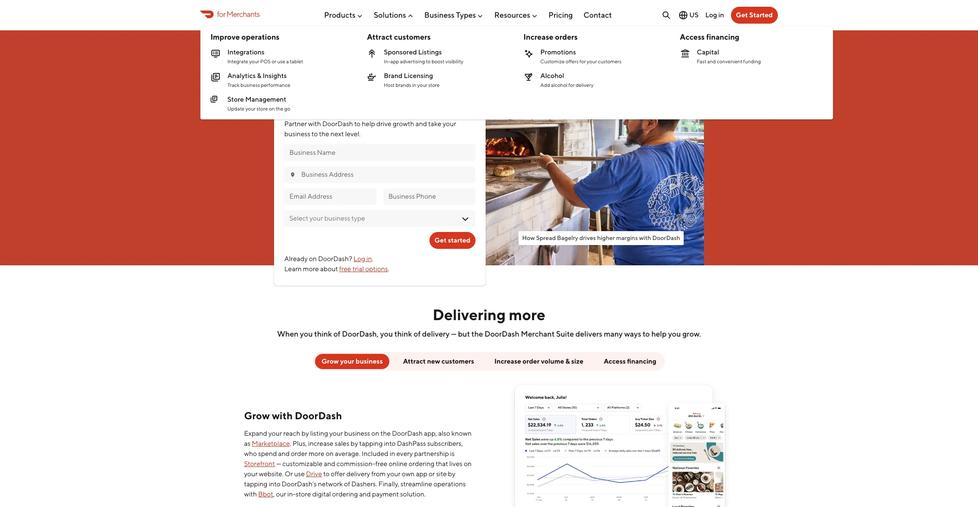 Task type: describe. For each thing, give the bounding box(es) containing it.
of inside to offer delivery from your own app or site by tapping into doordash's network of dashers. finally, streamline operations with
[[344, 481, 350, 489]]

grow with doordash tab list
[[231, 353, 748, 508]]

higher
[[597, 234, 615, 242]]

1 think from the left
[[314, 330, 332, 339]]

to inside to offer delivery from your own app or site by tapping into doordash's network of dashers. finally, streamline operations with
[[323, 471, 330, 479]]

with up reach at the bottom of page
[[272, 410, 293, 422]]

dashpass
[[397, 440, 426, 448]]

own
[[402, 471, 415, 479]]

contact
[[584, 10, 612, 19]]

2 you from the left
[[380, 330, 393, 339]]

on inside the — customizable and commission-free online ordering that lives on your website. or use
[[464, 460, 472, 468]]

to up level. in the left of the page
[[354, 120, 361, 128]]

funding
[[743, 58, 761, 65]]

capital fast and convenient funding
[[697, 48, 761, 65]]

delivers
[[576, 330, 602, 339]]

payment
[[372, 491, 399, 499]]

more inside . plus, increase sales by tapping into dashpass subscribers, who spend and order more on average. included in every partnership is storefront
[[309, 450, 324, 458]]

customers inside button
[[442, 358, 474, 366]]

drives
[[579, 234, 596, 242]]

doordash up "listing"
[[295, 410, 342, 422]]

online
[[389, 460, 407, 468]]

30
[[396, 103, 408, 114]]

doordash's
[[282, 481, 317, 489]]

types
[[456, 10, 476, 19]]

already
[[284, 255, 308, 263]]

the inside partner with doordash to help drive growth and take your business to the next level.
[[319, 130, 329, 138]]

and down dashers.
[[359, 491, 371, 499]]

licensing
[[404, 72, 433, 80]]

for inside "link"
[[217, 10, 225, 19]]

solutions link
[[374, 7, 414, 23]]

management
[[245, 95, 286, 103]]

log inside already on doordash? log in . learn more about free trial options .
[[354, 255, 365, 263]]

& inside button
[[566, 358, 570, 366]]

doordash down delivering more
[[485, 330, 519, 339]]

analytics & insights track business performance
[[227, 72, 290, 88]]

more inside unlock more profits with doordash
[[334, 38, 374, 58]]

to inside sponsored listings in-app advertising to boost visibility
[[426, 58, 431, 65]]

your inside integrations integrate your pos or use a tablet
[[249, 58, 259, 65]]

average.
[[335, 450, 360, 458]]

get for get started
[[736, 11, 748, 19]]

merchant
[[521, 330, 555, 339]]

to left next
[[312, 130, 318, 138]]

1 you from the left
[[300, 330, 313, 339]]

streamline
[[401, 481, 432, 489]]

free inside the — customizable and commission-free online ordering that lives on your website. or use
[[376, 460, 388, 468]]

get started button
[[731, 7, 778, 24]]

with inside to offer delivery from your own app or site by tapping into doordash's network of dashers. finally, streamline operations with
[[244, 491, 257, 499]]

increase for increase orders
[[524, 33, 554, 42]]

brand
[[384, 72, 403, 80]]

by inside . plus, increase sales by tapping into dashpass subscribers, who spend and order more on average. included in every partnership is storefront
[[351, 440, 358, 448]]

attract for attract new customers
[[403, 358, 426, 366]]

how spread bagelry drives higher margins with doordash
[[522, 234, 680, 242]]

grow for grow with doordash
[[244, 410, 270, 422]]

ordering for that
[[409, 460, 435, 468]]

business types link
[[424, 7, 484, 23]]

get started
[[435, 236, 471, 244]]

for left "up" at the top of the page
[[358, 103, 370, 114]]

on inside store management update your store on the go
[[269, 106, 275, 112]]

products link
[[324, 7, 363, 23]]

when
[[277, 330, 299, 339]]

delivering more
[[433, 306, 546, 324]]

bbot , our in-store digital ordering and payment solution.
[[258, 491, 426, 499]]

expand
[[244, 430, 267, 438]]

alcohol line image
[[524, 72, 534, 82]]

integrations
[[227, 48, 265, 56]]

log in
[[705, 11, 724, 19]]

also
[[438, 430, 450, 438]]

merchants
[[226, 10, 260, 19]]

contact link
[[584, 7, 612, 23]]

dashers.
[[351, 481, 377, 489]]

get for get started
[[435, 236, 447, 244]]

into inside to offer delivery from your own app or site by tapping into doordash's network of dashers. finally, streamline operations with
[[269, 481, 280, 489]]

how
[[522, 234, 535, 242]]

customizable
[[282, 460, 323, 468]]

0 vertical spatial operations
[[242, 33, 280, 42]]

attract customers
[[367, 33, 431, 42]]

started
[[448, 236, 471, 244]]

your inside the — customizable and commission-free online ordering that lives on your website. or use
[[244, 471, 258, 479]]

1 vertical spatial help
[[651, 330, 667, 339]]

the right but
[[472, 330, 483, 339]]

Business Address text field
[[301, 170, 471, 179]]

to right ways
[[643, 330, 650, 339]]

order inside . plus, increase sales by tapping into dashpass subscribers, who spend and order more on average. included in every partnership is storefront
[[291, 450, 307, 458]]

1 horizontal spatial log in link
[[705, 11, 724, 19]]

Business Name text field
[[289, 148, 471, 157]]

level.
[[345, 130, 361, 138]]

analytics
[[227, 72, 256, 80]]

alcohol
[[540, 72, 564, 80]]

3 you from the left
[[668, 330, 681, 339]]

into inside . plus, increase sales by tapping into dashpass subscribers, who spend and order more on average. included in every partnership is storefront
[[384, 440, 396, 448]]

to offer delivery from your own app or site by tapping into doordash's network of dashers. finally, streamline operations with
[[244, 471, 466, 499]]

sponsored
[[384, 48, 417, 56]]

pricing link
[[549, 7, 573, 23]]

unlock
[[274, 38, 330, 58]]

update
[[227, 106, 245, 112]]

about
[[320, 265, 338, 273]]

offer
[[331, 471, 345, 479]]

us
[[689, 11, 699, 19]]

drive
[[306, 471, 322, 479]]

unlock more profits with doordash
[[274, 38, 430, 77]]

0 vertical spatial log
[[705, 11, 717, 19]]

marketplace
[[252, 440, 290, 448]]

with inside how spread bagelry drives higher margins with doordash link
[[639, 234, 651, 242]]

for merchants link
[[200, 9, 260, 20]]

get started button
[[429, 232, 476, 249]]

ways
[[624, 330, 641, 339]]

track
[[227, 82, 240, 88]]

is
[[450, 450, 455, 458]]

on inside expand your reach by listing your business on the doordash app, also known as
[[371, 430, 379, 438]]

more up merchant at bottom right
[[509, 306, 546, 324]]

who
[[244, 450, 257, 458]]

financing inside button
[[627, 358, 657, 366]]

business inside expand your reach by listing your business on the doordash app, also known as
[[344, 430, 370, 438]]

operations inside to offer delivery from your own app or site by tapping into doordash's network of dashers. finally, streamline operations with
[[434, 481, 466, 489]]

chevron right tab panel
[[231, 378, 748, 508]]

on inside already on doordash? log in . learn more about free trial options .
[[309, 255, 317, 263]]

trial
[[353, 265, 364, 273]]

margins
[[616, 234, 638, 242]]

use inside integrations integrate your pos or use a tablet
[[277, 58, 285, 65]]

bbot
[[258, 491, 273, 499]]

commission-
[[337, 460, 376, 468]]

brand licensing host brands in your store
[[384, 72, 440, 88]]

pos
[[260, 58, 271, 65]]

your inside button
[[340, 358, 354, 366]]

Email Address email field
[[289, 192, 372, 201]]

1 vertical spatial delivery
[[422, 330, 450, 339]]

0 horizontal spatial log in link
[[354, 255, 372, 263]]

plus,
[[293, 440, 307, 448]]

your up sales
[[329, 430, 343, 438]]

store for bbot , our in-store digital ordering and payment solution.
[[296, 491, 311, 499]]

increase orders
[[524, 33, 578, 42]]

your inside to offer delivery from your own app or site by tapping into doordash's network of dashers. finally, streamline operations with
[[387, 471, 401, 479]]

known
[[452, 430, 472, 438]]

when you think of doordash, you think of delivery — but the doordash merchant suite delivers many ways to help you grow.
[[277, 330, 701, 339]]

grow for grow your business
[[322, 358, 339, 366]]

suite
[[556, 330, 574, 339]]

your up marketplace link
[[268, 430, 282, 438]]

solutions
[[374, 10, 406, 19]]

business
[[424, 10, 455, 19]]

insights you can use image
[[506, 378, 734, 508]]

. inside . plus, increase sales by tapping into dashpass subscribers, who spend and order more on average. included in every partnership is storefront
[[290, 440, 291, 448]]

in inside . plus, increase sales by tapping into dashpass subscribers, who spend and order more on average. included in every partnership is storefront
[[390, 450, 395, 458]]

in inside already on doordash? log in . learn more about free trial options .
[[367, 255, 372, 263]]

1 horizontal spatial financing
[[706, 33, 740, 42]]

globe line image
[[679, 10, 689, 20]]

business inside analytics & insights track business performance
[[241, 82, 260, 88]]

finally,
[[379, 481, 399, 489]]

reach
[[283, 430, 300, 438]]

store inside brand licensing host brands in your store
[[428, 82, 440, 88]]

doordash inside expand your reach by listing your business on the doordash app, also known as
[[392, 430, 423, 438]]

capital
[[697, 48, 719, 56]]

grow your business button
[[315, 354, 390, 369]]

size
[[571, 358, 584, 366]]

solution.
[[400, 491, 426, 499]]

by inside expand your reach by listing your business on the doordash app, also known as
[[302, 430, 309, 438]]



Task type: locate. For each thing, give the bounding box(es) containing it.
location pin image
[[289, 171, 296, 178]]

listing
[[310, 430, 328, 438]]

doordash
[[312, 57, 391, 77], [322, 120, 353, 128], [652, 234, 680, 242], [485, 330, 519, 339], [295, 410, 342, 422], [392, 430, 423, 438]]

0 vertical spatial free
[[339, 265, 351, 273]]

get left 'started'
[[435, 236, 447, 244]]

to right "up" at the top of the page
[[385, 103, 394, 114]]

on inside . plus, increase sales by tapping into dashpass subscribers, who spend and order more on average. included in every partnership is storefront
[[326, 450, 334, 458]]

alcohol add alcohol for delivery
[[540, 72, 594, 88]]

and left take
[[416, 120, 427, 128]]

0 horizontal spatial app
[[390, 58, 399, 65]]

1 horizontal spatial ordering
[[409, 460, 435, 468]]

2 vertical spatial by
[[448, 471, 455, 479]]

2 vertical spatial store
[[296, 491, 311, 499]]

sponsored listings in-app advertising to boost visibility
[[384, 48, 463, 65]]

order
[[523, 358, 540, 366], [291, 450, 307, 458]]

into up included
[[384, 440, 396, 448]]

2 horizontal spatial you
[[668, 330, 681, 339]]

marketplace link
[[252, 440, 290, 448]]

2 horizontal spatial of
[[414, 330, 421, 339]]

Business Phone text field
[[388, 192, 471, 201]]

in right the us
[[719, 11, 724, 19]]

store down doordash's
[[296, 491, 311, 499]]

financing down ways
[[627, 358, 657, 366]]

next
[[331, 130, 344, 138]]

in down licensing at the top of the page
[[412, 82, 416, 88]]

— customizable and commission-free online ordering that lives on your website. or use
[[244, 460, 472, 479]]

0 horizontal spatial attract
[[367, 33, 393, 42]]

more down increase
[[309, 450, 324, 458]]

learn
[[284, 265, 302, 273]]

1 vertical spatial .
[[388, 265, 389, 273]]

financing up "capital fast and convenient funding"
[[706, 33, 740, 42]]

business down analytics
[[241, 82, 260, 88]]

growth
[[393, 120, 414, 128]]

with right margins
[[639, 234, 651, 242]]

1 horizontal spatial get
[[736, 11, 748, 19]]

in inside brand licensing host brands in your store
[[412, 82, 416, 88]]

partnership
[[414, 450, 449, 458]]

increase
[[308, 440, 333, 448]]

options
[[365, 265, 388, 273]]

store for store management update your store on the go
[[257, 106, 268, 112]]

0 vertical spatial app
[[390, 58, 399, 65]]

expand your reach by listing your business on the doordash app, also known as
[[244, 430, 472, 448]]

1 vertical spatial order
[[291, 450, 307, 458]]

1 vertical spatial app
[[416, 471, 427, 479]]

attract up arrow double up icon
[[367, 33, 393, 42]]

by up the plus,
[[302, 430, 309, 438]]

store down licensing at the top of the page
[[428, 82, 440, 88]]

the left next
[[319, 130, 329, 138]]

0 horizontal spatial access
[[604, 358, 626, 366]]

1 vertical spatial log in link
[[354, 255, 372, 263]]

access up money bank icon
[[680, 33, 705, 42]]

doordash inside partner with doordash to help drive growth and take your business to the next level.
[[322, 120, 353, 128]]

store management update your store on the go
[[227, 95, 290, 112]]

1 vertical spatial store
[[257, 106, 268, 112]]

products
[[324, 10, 356, 19]]

orders
[[555, 33, 578, 42]]

doordash inside unlock more profits with doordash
[[312, 57, 391, 77]]

more inside already on doordash? log in . learn more about free trial options .
[[303, 265, 319, 273]]

app up streamline
[[416, 471, 427, 479]]

1 horizontal spatial operations
[[434, 481, 466, 489]]

by up average.
[[351, 440, 358, 448]]

order down the plus,
[[291, 450, 307, 458]]

on
[[269, 106, 275, 112], [309, 255, 317, 263], [371, 430, 379, 438], [326, 450, 334, 458], [464, 460, 472, 468]]

0 horizontal spatial financing
[[627, 358, 657, 366]]

2 horizontal spatial .
[[388, 265, 389, 273]]

grow with doordash
[[244, 410, 342, 422]]

your down licensing at the top of the page
[[417, 82, 427, 88]]

2 horizontal spatial customers
[[598, 58, 622, 65]]

grow inside grow your business button
[[322, 358, 339, 366]]

1 horizontal spatial delivery
[[422, 330, 450, 339]]

add
[[540, 82, 550, 88]]

delivery inside to offer delivery from your own app or site by tapping into doordash's network of dashers. finally, streamline operations with
[[346, 471, 370, 479]]

.
[[372, 255, 373, 263], [388, 265, 389, 273], [290, 440, 291, 448]]

help left drive
[[362, 120, 375, 128]]

on down management
[[269, 106, 275, 112]]

every
[[396, 450, 413, 458]]

0 horizontal spatial order
[[291, 450, 307, 458]]

into up ","
[[269, 481, 280, 489]]

& inside analytics & insights track business performance
[[257, 72, 261, 80]]

0 vertical spatial access
[[680, 33, 705, 42]]

log up trial
[[354, 255, 365, 263]]

and inside . plus, increase sales by tapping into dashpass subscribers, who spend and order more on average. included in every partnership is storefront
[[278, 450, 290, 458]]

of up "attract new customers"
[[414, 330, 421, 339]]

free up from
[[376, 460, 388, 468]]

0 horizontal spatial access financing
[[604, 358, 657, 366]]

access financing inside button
[[604, 358, 657, 366]]

and inside partner with doordash to help drive growth and take your business to the next level.
[[416, 120, 427, 128]]

0 vertical spatial .
[[372, 255, 373, 263]]

doordash up 0% commissions for up to 30 days
[[312, 57, 391, 77]]

1 horizontal spatial tapping
[[359, 440, 383, 448]]

in
[[719, 11, 724, 19], [412, 82, 416, 88], [367, 255, 372, 263], [390, 450, 395, 458]]

1 horizontal spatial access
[[680, 33, 705, 42]]

and right the spend
[[278, 450, 290, 458]]

on right already
[[309, 255, 317, 263]]

arrow double up image
[[367, 49, 377, 59]]

tapping inside to offer delivery from your own app or site by tapping into doordash's network of dashers. finally, streamline operations with
[[244, 481, 268, 489]]

or
[[272, 58, 276, 65], [429, 471, 435, 479]]

0 horizontal spatial into
[[269, 481, 280, 489]]

from
[[371, 471, 386, 479]]

your inside promotions customize offers for your customers
[[587, 58, 597, 65]]

the inside store management update your store on the go
[[276, 106, 283, 112]]

& left the insights
[[257, 72, 261, 80]]

your inside partner with doordash to help drive growth and take your business to the next level.
[[443, 120, 456, 128]]

0 horizontal spatial customers
[[394, 33, 431, 42]]

subscribers,
[[427, 440, 463, 448]]

host
[[384, 82, 395, 88]]

0 horizontal spatial grow
[[244, 410, 270, 422]]

bagelry
[[557, 234, 578, 242]]

business
[[241, 82, 260, 88], [284, 130, 310, 138], [356, 358, 383, 366], [344, 430, 370, 438]]

with left bbot link
[[244, 491, 257, 499]]

1 horizontal spatial use
[[294, 471, 305, 479]]

app inside sponsored listings in-app advertising to boost visibility
[[390, 58, 399, 65]]

grow your business
[[322, 358, 383, 366]]

1 horizontal spatial access financing
[[680, 33, 740, 42]]

1 vertical spatial access
[[604, 358, 626, 366]]

drive
[[376, 120, 391, 128]]

your right update
[[245, 106, 256, 112]]

more
[[334, 38, 374, 58], [303, 265, 319, 273], [509, 306, 546, 324], [309, 450, 324, 458]]

increase
[[524, 33, 554, 42], [495, 358, 521, 366]]

with inside partner with doordash to help drive growth and take your business to the next level.
[[308, 120, 321, 128]]

0 horizontal spatial tapping
[[244, 481, 268, 489]]

0 horizontal spatial operations
[[242, 33, 280, 42]]

1 vertical spatial log
[[354, 255, 365, 263]]

0 horizontal spatial log
[[354, 255, 365, 263]]

to up network
[[323, 471, 330, 479]]

how spread bagelry drives higher margins with doordash link
[[519, 231, 684, 245]]

1 horizontal spatial customers
[[442, 358, 474, 366]]

— inside the — customizable and commission-free online ordering that lives on your website. or use
[[276, 460, 281, 468]]

spread
[[536, 234, 556, 242]]

in up online
[[390, 450, 395, 458]]

or left site
[[429, 471, 435, 479]]

order left volume
[[523, 358, 540, 366]]

0 vertical spatial grow
[[322, 358, 339, 366]]

0 vertical spatial order
[[523, 358, 540, 366]]

1 horizontal spatial of
[[344, 481, 350, 489]]

store
[[428, 82, 440, 88], [257, 106, 268, 112], [296, 491, 311, 499]]

0 horizontal spatial get
[[435, 236, 447, 244]]

1 vertical spatial increase
[[495, 358, 521, 366]]

1 vertical spatial by
[[351, 440, 358, 448]]

that
[[436, 460, 448, 468]]

financing
[[706, 33, 740, 42], [627, 358, 657, 366]]

increase for increase order volume & size
[[495, 358, 521, 366]]

or right pos
[[272, 58, 276, 65]]

0 horizontal spatial by
[[302, 430, 309, 438]]

customers up sponsored
[[394, 33, 431, 42]]

increase inside button
[[495, 358, 521, 366]]

use inside the — customizable and commission-free online ordering that lives on your website. or use
[[294, 471, 305, 479]]

increase up the promo line icon
[[524, 33, 554, 42]]

1 horizontal spatial by
[[351, 440, 358, 448]]

with up performance
[[274, 57, 309, 77]]

menu edit line image
[[211, 96, 221, 106]]

delivery
[[576, 82, 594, 88], [422, 330, 450, 339], [346, 471, 370, 479]]

0 vertical spatial get
[[736, 11, 748, 19]]

ordering inside the — customizable and commission-free online ordering that lives on your website. or use
[[409, 460, 435, 468]]

1 vertical spatial grow
[[244, 410, 270, 422]]

0 horizontal spatial &
[[257, 72, 261, 80]]

go
[[284, 106, 290, 112]]

dashboard line image
[[211, 72, 221, 82]]

log in link right the us
[[705, 11, 724, 19]]

for inside alcohol add alcohol for delivery
[[569, 82, 575, 88]]

new
[[427, 358, 440, 366]]

0 horizontal spatial help
[[362, 120, 375, 128]]

1 vertical spatial tapping
[[244, 481, 268, 489]]

free inside already on doordash? log in . learn more about free trial options .
[[339, 265, 351, 273]]

0 horizontal spatial of
[[334, 330, 341, 339]]

performance
[[261, 82, 290, 88]]

0 vertical spatial or
[[272, 58, 276, 65]]

integrate
[[227, 58, 248, 65]]

customers inside promotions customize offers for your customers
[[598, 58, 622, 65]]

partner
[[284, 120, 307, 128]]

store inside store management update your store on the go
[[257, 106, 268, 112]]

log right the us
[[705, 11, 717, 19]]

your
[[249, 58, 259, 65], [587, 58, 597, 65], [417, 82, 427, 88], [245, 106, 256, 112], [443, 120, 456, 128], [340, 358, 354, 366], [268, 430, 282, 438], [329, 430, 343, 438], [244, 471, 258, 479], [387, 471, 401, 479]]

0 vertical spatial access financing
[[680, 33, 740, 42]]

with inside unlock more profits with doordash
[[274, 57, 309, 77]]

spread bagelry image
[[449, 37, 704, 265]]

access financing up capital
[[680, 33, 740, 42]]

the up included
[[381, 430, 391, 438]]

tapping inside . plus, increase sales by tapping into dashpass subscribers, who spend and order more on average. included in every partnership is storefront
[[359, 440, 383, 448]]

of up the bbot , our in-store digital ordering and payment solution.
[[344, 481, 350, 489]]

1 vertical spatial customers
[[598, 58, 622, 65]]

0 vertical spatial attract
[[367, 33, 393, 42]]

1 horizontal spatial app
[[416, 471, 427, 479]]

network
[[318, 481, 343, 489]]

1 horizontal spatial —
[[451, 330, 456, 339]]

2 vertical spatial delivery
[[346, 471, 370, 479]]

ordering down network
[[332, 491, 358, 499]]

business types
[[424, 10, 476, 19]]

1 vertical spatial get
[[435, 236, 447, 244]]

1 horizontal spatial &
[[566, 358, 570, 366]]

2 vertical spatial customers
[[442, 358, 474, 366]]

0 vertical spatial by
[[302, 430, 309, 438]]

with right partner
[[308, 120, 321, 128]]

attract inside button
[[403, 358, 426, 366]]

store down management
[[257, 106, 268, 112]]

access down many on the right bottom
[[604, 358, 626, 366]]

and
[[707, 58, 716, 65], [416, 120, 427, 128], [278, 450, 290, 458], [324, 460, 335, 468], [359, 491, 371, 499]]

and inside "capital fast and convenient funding"
[[707, 58, 716, 65]]

the inside expand your reach by listing your business on the doordash app, also known as
[[381, 430, 391, 438]]

boost
[[432, 58, 445, 65]]

0 horizontal spatial increase
[[495, 358, 521, 366]]

site
[[436, 471, 447, 479]]

attract left new
[[403, 358, 426, 366]]

increase order volume & size button
[[488, 354, 590, 369]]

promo line image
[[524, 49, 534, 59]]

offers
[[566, 58, 579, 65]]

grow inside 'chevron right' tab panel
[[244, 410, 270, 422]]

operations
[[242, 33, 280, 42], [434, 481, 466, 489]]

0 vertical spatial ordering
[[409, 460, 435, 468]]

and inside the — customizable and commission-free online ordering that lives on your website. or use
[[324, 460, 335, 468]]

attract for attract customers
[[367, 33, 393, 42]]

your down 'doordash,' on the bottom
[[340, 358, 354, 366]]

1 horizontal spatial think
[[394, 330, 412, 339]]

delivery up new
[[422, 330, 450, 339]]

customers
[[394, 33, 431, 42], [598, 58, 622, 65], [442, 358, 474, 366]]

delivery inside alcohol add alcohol for delivery
[[576, 82, 594, 88]]

for inside promotions customize offers for your customers
[[580, 58, 586, 65]]

1 horizontal spatial .
[[372, 255, 373, 263]]

business up sales
[[344, 430, 370, 438]]

by right site
[[448, 471, 455, 479]]

increase down when you think of doordash, you think of delivery — but the doordash merchant suite delivers many ways to help you grow. on the bottom of page
[[495, 358, 521, 366]]

0 horizontal spatial think
[[314, 330, 332, 339]]

log in link up free trial options link
[[354, 255, 372, 263]]

or inside to offer delivery from your own app or site by tapping into doordash's network of dashers. finally, streamline operations with
[[429, 471, 435, 479]]

0 horizontal spatial ordering
[[332, 491, 358, 499]]

more right learn
[[303, 265, 319, 273]]

your inside brand licensing host brands in your store
[[417, 82, 427, 88]]

and up offer
[[324, 460, 335, 468]]

2 think from the left
[[394, 330, 412, 339]]

or inside integrations integrate your pos or use a tablet
[[272, 58, 276, 65]]

0 vertical spatial increase
[[524, 33, 554, 42]]

you left grow.
[[668, 330, 681, 339]]

ordering
[[409, 460, 435, 468], [332, 491, 358, 499]]

tapping up included
[[359, 440, 383, 448]]

1 horizontal spatial free
[[376, 460, 388, 468]]

get left "started"
[[736, 11, 748, 19]]

customers right offers
[[598, 58, 622, 65]]

on up included
[[371, 430, 379, 438]]

1 vertical spatial access financing
[[604, 358, 657, 366]]

0 vertical spatial use
[[277, 58, 285, 65]]

app,
[[424, 430, 437, 438]]

app inside to offer delivery from your own app or site by tapping into doordash's network of dashers. finally, streamline operations with
[[416, 471, 427, 479]]

convenient
[[717, 58, 742, 65]]

improve
[[211, 33, 240, 42]]

you right when
[[300, 330, 313, 339]]

1 horizontal spatial help
[[651, 330, 667, 339]]

included
[[362, 450, 388, 458]]

device pos line image
[[211, 49, 221, 59]]

for left merchants
[[217, 10, 225, 19]]

0 vertical spatial tapping
[[359, 440, 383, 448]]

app down sponsored
[[390, 58, 399, 65]]

0 horizontal spatial —
[[276, 460, 281, 468]]

2 horizontal spatial delivery
[[576, 82, 594, 88]]

0% commissions for up to 30 days
[[284, 103, 430, 114]]

ordering for and
[[332, 491, 358, 499]]

business down partner
[[284, 130, 310, 138]]

—
[[451, 330, 456, 339], [276, 460, 281, 468]]

0 vertical spatial help
[[362, 120, 375, 128]]

0 horizontal spatial or
[[272, 58, 276, 65]]

1 vertical spatial —
[[276, 460, 281, 468]]

on right the lives
[[464, 460, 472, 468]]

website.
[[259, 471, 284, 479]]

fast
[[697, 58, 706, 65]]

use up doordash's
[[294, 471, 305, 479]]

storefront
[[244, 460, 275, 468]]

for right alcohol
[[569, 82, 575, 88]]

pricing
[[549, 10, 573, 19]]

cooking line image
[[367, 72, 377, 82]]

days
[[410, 103, 430, 114]]

0 vertical spatial delivery
[[576, 82, 594, 88]]

ordering down partnership
[[409, 460, 435, 468]]

access financing
[[680, 33, 740, 42], [604, 358, 657, 366]]

1 horizontal spatial log
[[705, 11, 717, 19]]

0 horizontal spatial .
[[290, 440, 291, 448]]

your right offers
[[587, 58, 597, 65]]

by inside to offer delivery from your own app or site by tapping into doordash's network of dashers. finally, streamline operations with
[[448, 471, 455, 479]]

0 vertical spatial &
[[257, 72, 261, 80]]

order inside button
[[523, 358, 540, 366]]

1 vertical spatial operations
[[434, 481, 466, 489]]

but
[[458, 330, 470, 339]]

attract new customers button
[[396, 354, 481, 369]]

business inside partner with doordash to help drive growth and take your business to the next level.
[[284, 130, 310, 138]]

. up options
[[372, 255, 373, 263]]

0 vertical spatial —
[[451, 330, 456, 339]]

1 horizontal spatial into
[[384, 440, 396, 448]]

help right ways
[[651, 330, 667, 339]]

doordash right margins
[[652, 234, 680, 242]]

free left trial
[[339, 265, 351, 273]]

— left but
[[451, 330, 456, 339]]

free trial options link
[[339, 265, 388, 273]]

your inside store management update your store on the go
[[245, 106, 256, 112]]

doordash?
[[318, 255, 352, 263]]

operations up integrations integrate your pos or use a tablet
[[242, 33, 280, 42]]

0 vertical spatial customers
[[394, 33, 431, 42]]

doordash up dashpass
[[392, 430, 423, 438]]

0 horizontal spatial use
[[277, 58, 285, 65]]

a
[[286, 58, 289, 65]]

for merchants
[[217, 10, 260, 19]]

business inside button
[[356, 358, 383, 366]]

delivery right alcohol
[[576, 82, 594, 88]]

volume
[[541, 358, 564, 366]]

customers right new
[[442, 358, 474, 366]]

doordash up next
[[322, 120, 353, 128]]

access inside button
[[604, 358, 626, 366]]

business down 'doordash,' on the bottom
[[356, 358, 383, 366]]

money bank image
[[680, 49, 690, 59]]

in up free trial options link
[[367, 255, 372, 263]]

delivery down commission-
[[346, 471, 370, 479]]

store inside 'chevron right' tab panel
[[296, 491, 311, 499]]

drive link
[[306, 471, 322, 479]]

the left the go
[[276, 106, 283, 112]]

help inside partner with doordash to help drive growth and take your business to the next level.
[[362, 120, 375, 128]]

1 vertical spatial ordering
[[332, 491, 358, 499]]

& left size
[[566, 358, 570, 366]]

2 horizontal spatial store
[[428, 82, 440, 88]]

more down products link
[[334, 38, 374, 58]]

0 vertical spatial financing
[[706, 33, 740, 42]]

1 vertical spatial or
[[429, 471, 435, 479]]

tapping up bbot link
[[244, 481, 268, 489]]

you right 'doordash,' on the bottom
[[380, 330, 393, 339]]



Task type: vqa. For each thing, say whether or not it's contained in the screenshot.
I have my own drivers and want to use them.'s I
no



